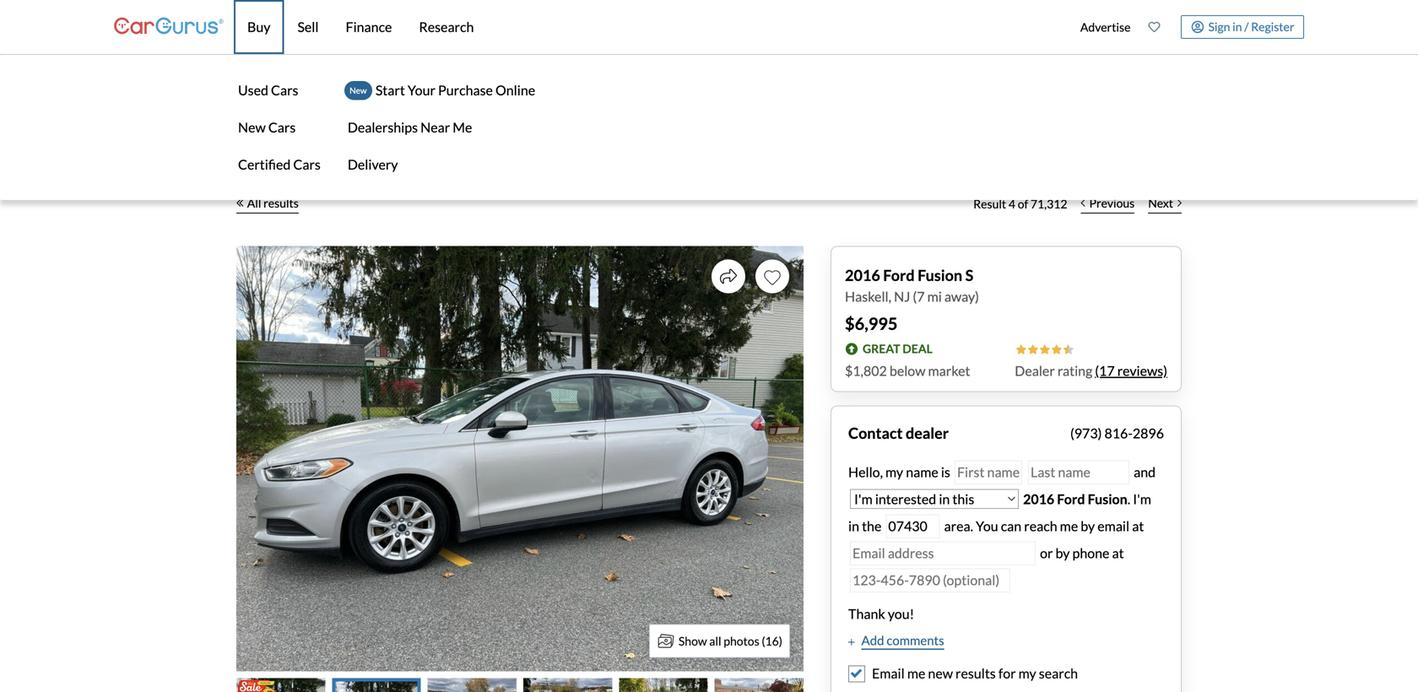 Task type: vqa. For each thing, say whether or not it's contained in the screenshot.
2023 Jeep Gladiator Willys Sport Crew Cab 4WD at the bottom right of page
no



Task type: describe. For each thing, give the bounding box(es) containing it.
email
[[1098, 518, 1130, 534]]

of
[[1018, 197, 1029, 211]]

view vehicle photo 5 image
[[619, 678, 708, 692]]

hello,
[[849, 464, 883, 480]]

(17 reviews) button
[[1095, 361, 1168, 381]]

area.
[[944, 518, 973, 534]]

for
[[999, 665, 1016, 682]]

4
[[1009, 197, 1016, 211]]

view vehicle photo 2 image
[[332, 678, 421, 692]]

Last name field
[[1028, 461, 1130, 485]]

all results
[[247, 196, 299, 210]]

haskell,
[[845, 288, 892, 305]]

name
[[906, 464, 939, 480]]

mi
[[928, 288, 942, 305]]

chevron right image
[[1178, 199, 1182, 207]]

all results link
[[236, 185, 299, 222]]

cars for certified cars
[[293, 156, 321, 173]]

0 horizontal spatial results
[[264, 196, 299, 210]]

me
[[453, 119, 472, 136]]

sell
[[298, 19, 319, 35]]

$1,802 below market
[[845, 363, 971, 379]]

0 vertical spatial my
[[886, 464, 904, 480]]

menu containing start your purchase online
[[344, 72, 539, 183]]

reviews)
[[1118, 363, 1168, 379]]

menu bar containing buy
[[0, 0, 1418, 200]]

dealerships
[[348, 119, 418, 136]]

in inside menu item
[[1233, 19, 1242, 34]]

new cars link
[[235, 109, 324, 146]]

start your purchase online
[[376, 82, 535, 98]]

great
[[863, 342, 901, 356]]

vehicle full photo image
[[236, 246, 804, 672]]

(17
[[1095, 363, 1115, 379]]

First name field
[[955, 461, 1022, 485]]

buy
[[247, 19, 271, 35]]

show all photos (16)
[[679, 634, 783, 648]]

can
[[1001, 518, 1022, 534]]

below
[[890, 363, 926, 379]]

view vehicle photo 4 image
[[523, 678, 612, 692]]

2016 ford fusion s haskell, nj (7 mi away)
[[845, 266, 979, 305]]

plus image
[[849, 638, 855, 647]]

contact dealer
[[849, 424, 949, 443]]

online
[[496, 82, 535, 98]]

rating
[[1058, 363, 1093, 379]]

view vehicle photo 1 image
[[236, 678, 325, 692]]

menu containing sign in / register
[[1072, 3, 1304, 51]]

1 horizontal spatial my
[[1019, 665, 1037, 682]]

and
[[1131, 464, 1156, 480]]

dealer
[[906, 424, 949, 443]]

purchase
[[438, 82, 493, 98]]

ford for 2016 ford fusion s haskell, nj (7 mi away)
[[883, 266, 915, 285]]

email
[[872, 665, 905, 682]]

thank
[[849, 606, 885, 622]]

add comments
[[862, 633, 944, 648]]

hello, my name is
[[849, 464, 953, 480]]

chevron left image
[[1081, 199, 1085, 207]]

2016 ford fusion
[[1023, 491, 1128, 507]]

0 vertical spatial me
[[1060, 518, 1078, 534]]

comments
[[887, 633, 944, 648]]

is
[[941, 464, 951, 480]]

sign in / register
[[1209, 19, 1295, 34]]

previous
[[1090, 196, 1135, 210]]

sign
[[1209, 19, 1231, 34]]

$1,802
[[845, 363, 887, 379]]

or
[[1040, 545, 1053, 561]]

buy button
[[234, 0, 284, 54]]

email me new results for my search
[[872, 665, 1078, 682]]

s
[[966, 266, 974, 285]]

1 vertical spatial at
[[1112, 545, 1124, 561]]

816-
[[1105, 425, 1133, 442]]

dealerships near me
[[348, 119, 472, 136]]

71,312
[[1031, 197, 1068, 211]]

(7
[[913, 288, 925, 305]]

saved cars image
[[1149, 21, 1160, 33]]

sell button
[[284, 0, 332, 54]]

cargurus logo homepage link link
[[114, 3, 224, 51]]

2016 for 2016 ford fusion s haskell, nj (7 mi away)
[[845, 266, 880, 285]]

share image
[[720, 268, 737, 285]]

the
[[862, 518, 882, 534]]

certified cars
[[238, 156, 321, 173]]

result
[[974, 197, 1007, 211]]

reach
[[1024, 518, 1058, 534]]

research
[[419, 19, 474, 35]]

delivery
[[348, 156, 398, 173]]

(973) 816-2896
[[1071, 425, 1164, 442]]

start
[[376, 82, 405, 98]]

Zip code field
[[886, 515, 940, 539]]

next link
[[1142, 185, 1189, 222]]

new for new cars
[[238, 119, 266, 136]]

new
[[928, 665, 953, 682]]

deal
[[903, 342, 933, 356]]

advertisement region
[[402, 87, 1017, 163]]

in inside . i'm in the
[[849, 518, 860, 534]]

(16)
[[762, 634, 783, 648]]

nj
[[894, 288, 910, 305]]



Task type: locate. For each thing, give the bounding box(es) containing it.
0 horizontal spatial me
[[907, 665, 926, 682]]

2 horizontal spatial menu
[[1072, 3, 1304, 51]]

near
[[421, 119, 450, 136]]

0 vertical spatial in
[[1233, 19, 1242, 34]]

sign in / register menu item
[[1169, 15, 1304, 39]]

certified
[[238, 156, 291, 173]]

0 vertical spatial fusion
[[918, 266, 963, 285]]

delivery link
[[344, 146, 539, 183]]

1 vertical spatial me
[[907, 665, 926, 682]]

at right phone
[[1112, 545, 1124, 561]]

0 horizontal spatial fusion
[[918, 266, 963, 285]]

menu
[[1072, 3, 1304, 51], [235, 72, 324, 183], [344, 72, 539, 183]]

dealerships near me link
[[344, 109, 539, 146]]

1 vertical spatial by
[[1056, 545, 1070, 561]]

finance
[[346, 19, 392, 35]]

1 vertical spatial 2016
[[1023, 491, 1055, 507]]

user icon image
[[1192, 21, 1204, 33]]

new left "start"
[[350, 85, 367, 95]]

search
[[1039, 665, 1078, 682]]

cars right used
[[271, 82, 298, 98]]

1 horizontal spatial me
[[1060, 518, 1078, 534]]

at right "email"
[[1132, 518, 1144, 534]]

menu containing used cars
[[235, 72, 324, 183]]

add
[[862, 633, 884, 648]]

1 horizontal spatial fusion
[[1088, 491, 1128, 507]]

area. you can reach me by email at
[[942, 518, 1144, 534]]

1 vertical spatial new
[[238, 119, 266, 136]]

0 vertical spatial new
[[350, 85, 367, 95]]

1 vertical spatial cars
[[268, 119, 296, 136]]

previous link
[[1074, 185, 1142, 222]]

your
[[408, 82, 436, 98]]

photos
[[724, 634, 760, 648]]

0 vertical spatial ford
[[883, 266, 915, 285]]

2896
[[1133, 425, 1164, 442]]

advertise link
[[1072, 3, 1140, 51]]

.
[[1128, 491, 1131, 507]]

me left new
[[907, 665, 926, 682]]

at
[[1132, 518, 1144, 534], [1112, 545, 1124, 561]]

finance button
[[332, 0, 406, 54]]

1 horizontal spatial 2016
[[1023, 491, 1055, 507]]

0 vertical spatial 2016
[[845, 266, 880, 285]]

ford down "last name" field
[[1057, 491, 1085, 507]]

my
[[886, 464, 904, 480], [1019, 665, 1037, 682]]

me down the 2016 ford fusion
[[1060, 518, 1078, 534]]

dealer rating (17 reviews)
[[1015, 363, 1168, 379]]

$6,995
[[845, 314, 898, 334]]

1 vertical spatial ford
[[1057, 491, 1085, 507]]

cars for new cars
[[268, 119, 296, 136]]

0 horizontal spatial by
[[1056, 545, 1070, 561]]

0 horizontal spatial in
[[849, 518, 860, 534]]

0 horizontal spatial ford
[[883, 266, 915, 285]]

certified cars link
[[235, 146, 324, 183]]

dealer
[[1015, 363, 1055, 379]]

(973)
[[1071, 425, 1102, 442]]

chevron double left image
[[236, 199, 244, 207]]

by left "email"
[[1081, 518, 1095, 534]]

0 vertical spatial by
[[1081, 518, 1095, 534]]

cars
[[271, 82, 298, 98], [268, 119, 296, 136], [293, 156, 321, 173]]

Phone (optional) telephone field
[[850, 569, 1011, 593]]

cars right the "certified"
[[293, 156, 321, 173]]

fusion inside the 2016 ford fusion s haskell, nj (7 mi away)
[[918, 266, 963, 285]]

0 horizontal spatial my
[[886, 464, 904, 480]]

0 horizontal spatial new
[[238, 119, 266, 136]]

ford
[[883, 266, 915, 285], [1057, 491, 1085, 507]]

used cars link
[[235, 72, 324, 109]]

or by phone at
[[1040, 545, 1124, 561]]

by
[[1081, 518, 1095, 534], [1056, 545, 1070, 561]]

1 horizontal spatial ford
[[1057, 491, 1085, 507]]

by right or
[[1056, 545, 1070, 561]]

new cars
[[238, 119, 296, 136]]

1 vertical spatial in
[[849, 518, 860, 534]]

0 vertical spatial results
[[264, 196, 299, 210]]

in left /
[[1233, 19, 1242, 34]]

2016 for 2016 ford fusion
[[1023, 491, 1055, 507]]

new for new
[[350, 85, 367, 95]]

in left the
[[849, 518, 860, 534]]

thank you!
[[849, 606, 914, 622]]

1 horizontal spatial new
[[350, 85, 367, 95]]

phone
[[1073, 545, 1110, 561]]

cargurus logo homepage link image
[[114, 3, 224, 51]]

advertise
[[1081, 20, 1131, 34]]

tab list
[[236, 678, 804, 692]]

fusion for 2016 ford fusion
[[1088, 491, 1128, 507]]

new down used
[[238, 119, 266, 136]]

results right all
[[264, 196, 299, 210]]

ford for 2016 ford fusion
[[1057, 491, 1085, 507]]

research button
[[406, 0, 487, 54]]

1 vertical spatial fusion
[[1088, 491, 1128, 507]]

0 vertical spatial at
[[1132, 518, 1144, 534]]

2016 up haskell, at the top right of the page
[[845, 266, 880, 285]]

fusion up "email"
[[1088, 491, 1128, 507]]

used cars
[[238, 82, 298, 98]]

results
[[264, 196, 299, 210], [956, 665, 996, 682]]

used
[[238, 82, 268, 98]]

in
[[1233, 19, 1242, 34], [849, 518, 860, 534]]

you
[[976, 518, 999, 534]]

all
[[709, 634, 722, 648]]

0 horizontal spatial at
[[1112, 545, 1124, 561]]

all
[[247, 196, 261, 210]]

new
[[350, 85, 367, 95], [238, 119, 266, 136]]

1 horizontal spatial at
[[1132, 518, 1144, 534]]

1 vertical spatial my
[[1019, 665, 1037, 682]]

/
[[1245, 19, 1249, 34]]

1 horizontal spatial in
[[1233, 19, 1242, 34]]

1 horizontal spatial by
[[1081, 518, 1095, 534]]

me
[[1060, 518, 1078, 534], [907, 665, 926, 682]]

cars down used cars link
[[268, 119, 296, 136]]

i'm
[[1133, 491, 1152, 507]]

cars for used cars
[[271, 82, 298, 98]]

great deal
[[863, 342, 933, 356]]

fusion
[[918, 266, 963, 285], [1088, 491, 1128, 507]]

market
[[928, 363, 971, 379]]

register
[[1251, 19, 1295, 34]]

. i'm in the
[[849, 491, 1152, 534]]

menu bar
[[0, 0, 1418, 200]]

1 horizontal spatial menu
[[344, 72, 539, 183]]

sign in / register link
[[1181, 15, 1304, 39]]

fusion for 2016 ford fusion s haskell, nj (7 mi away)
[[918, 266, 963, 285]]

Email address email field
[[850, 542, 1036, 566]]

0 vertical spatial cars
[[271, 82, 298, 98]]

2016
[[845, 266, 880, 285], [1023, 491, 1055, 507]]

show all photos (16) link
[[649, 624, 790, 658]]

away)
[[945, 288, 979, 305]]

contact
[[849, 424, 903, 443]]

ford up nj
[[883, 266, 915, 285]]

next
[[1148, 196, 1174, 210]]

view vehicle photo 6 image
[[715, 678, 804, 692]]

show
[[679, 634, 707, 648]]

view vehicle photo 3 image
[[428, 678, 517, 692]]

add comments button
[[849, 631, 944, 650]]

my left "name"
[[886, 464, 904, 480]]

2 vertical spatial cars
[[293, 156, 321, 173]]

0 horizontal spatial menu
[[235, 72, 324, 183]]

my right for on the right of page
[[1019, 665, 1037, 682]]

2016 inside the 2016 ford fusion s haskell, nj (7 mi away)
[[845, 266, 880, 285]]

you!
[[888, 606, 914, 622]]

ford inside the 2016 ford fusion s haskell, nj (7 mi away)
[[883, 266, 915, 285]]

1 horizontal spatial results
[[956, 665, 996, 682]]

2016 up reach
[[1023, 491, 1055, 507]]

0 horizontal spatial 2016
[[845, 266, 880, 285]]

1 vertical spatial results
[[956, 665, 996, 682]]

results left for on the right of page
[[956, 665, 996, 682]]

fusion up mi
[[918, 266, 963, 285]]



